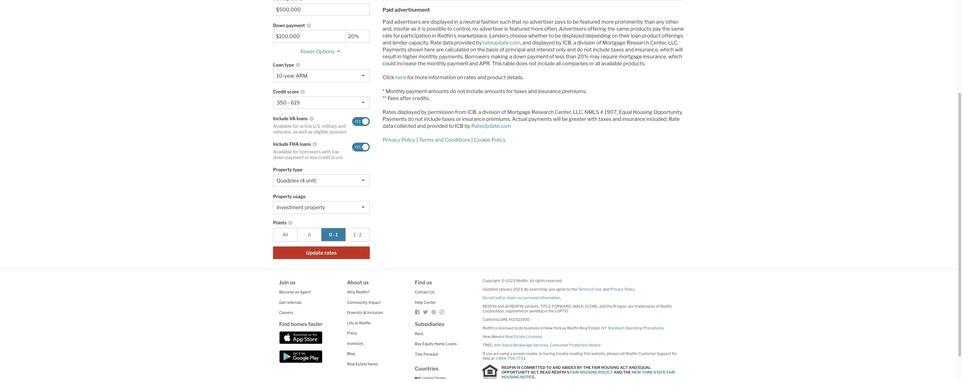 Task type: locate. For each thing, give the bounding box(es) containing it.
payment inside * monthly payment amounts do not include amounts for taxes and insurance premiums. ** fees after credits.
[[406, 88, 427, 94]]

will
[[675, 47, 683, 53], [553, 116, 561, 122]]

by right icb
[[465, 123, 470, 129]]

will inside ', and displayed by icb, a division of mortgage research center, llc. payments shown here are calculated on the basis of principal and interest only and do not include taxes and insurance, which will result in higher monthly payments. borrowers making a down payment of less than 20% may require mortgage insurance, which could increase the monthly payment and apr. this table does not include all companies or all available products.'
[[675, 47, 683, 53]]

data down redfin's on the top of the page
[[443, 40, 453, 46]]

to left icb
[[449, 123, 454, 129]]

1 horizontal spatial new
[[545, 327, 553, 331]]

displayed up interest
[[532, 40, 555, 46]]

on left "their"
[[612, 33, 618, 39]]

2 available from the top
[[273, 149, 292, 155]]

same
[[616, 26, 629, 32], [671, 26, 684, 32]]

is up the mexico
[[495, 327, 498, 331]]

0 horizontal spatial policy
[[401, 137, 416, 143]]

1 vertical spatial division
[[482, 109, 500, 115]]

0 horizontal spatial rate
[[430, 40, 442, 46]]

1 vertical spatial research
[[532, 109, 554, 115]]

for right support
[[672, 352, 677, 357]]

loans for include va loans
[[297, 116, 308, 122]]

0 horizontal spatial fair
[[570, 371, 579, 375]]

1 horizontal spatial real
[[505, 335, 513, 340]]

0 vertical spatial information
[[429, 75, 456, 81]]

2 horizontal spatial fair
[[666, 371, 675, 375]]

displayed up possible
[[431, 19, 453, 25]]

in
[[454, 19, 458, 25], [432, 33, 436, 39], [397, 54, 401, 60], [544, 310, 548, 314], [541, 327, 544, 331]]

premiums. inside rates displayed by permission from icb, a division of mortgage research center, llc, nmls # 1907, equal housing opportunity. payments do not include taxes or insurance premiums. actual payments will be greater with taxes and insurance included. rate data collected and provided to icb by
[[486, 116, 511, 122]]

1 available from the top
[[273, 124, 292, 129]]

0 horizontal spatial ,
[[520, 40, 521, 46]]

estate left news on the left bottom of the page
[[356, 363, 367, 367]]

do inside ', and displayed by icb, a division of mortgage research center, llc. payments shown here are calculated on the basis of principal and interest only and do not include taxes and insurance, which will result in higher monthly payments. borrowers making a down payment of less than 20% may require mortgage insurance, which could increase the monthly payment and apr. this table does not include all companies or all available products.'
[[577, 47, 583, 53]]

privacy policy link up logos, at the bottom of page
[[611, 288, 635, 292]]

score up 619
[[287, 89, 299, 95]]

are right logos, at the bottom of page
[[628, 305, 634, 310]]

mortgage up actual
[[507, 109, 531, 115]]

1 horizontal spatial no
[[523, 19, 529, 25]]

title forward
[[415, 353, 438, 357]]

more up whether
[[531, 26, 543, 32]]

a inside if you are using a screen reader, or having trouble reading this website, please call redfin customer support for help at
[[510, 352, 512, 357]]

1 vertical spatial premiums.
[[486, 116, 511, 122]]

0 radio
[[297, 229, 322, 242]]

terms left conditions
[[419, 137, 434, 143]]

not up collected
[[415, 116, 423, 122]]

property usage
[[273, 194, 306, 200]]

. right screen
[[526, 357, 526, 362]]

insurance down from
[[462, 116, 485, 122]]

equity
[[422, 342, 434, 347]]

available
[[273, 124, 292, 129], [273, 149, 292, 155]]

to up advertisers
[[567, 19, 572, 25]]

privacy policy | terms and conditions | cookie policy
[[383, 137, 506, 143]]

&
[[363, 311, 366, 316]]

customer
[[638, 352, 656, 357]]

0 horizontal spatial on
[[457, 75, 463, 81]]

business
[[524, 327, 540, 331]]

terms
[[419, 137, 434, 143], [578, 288, 589, 292]]

us flag image
[[415, 378, 421, 380]]

0 horizontal spatial -
[[288, 100, 290, 106]]

10-
[[277, 73, 284, 79]]

2 us from the left
[[363, 280, 369, 286]]

insurance inside * monthly payment amounts do not include amounts for taxes and insurance premiums. ** fees after credits.
[[538, 88, 561, 94]]

advertiser
[[530, 19, 554, 25], [479, 26, 503, 32]]

us up redfin?
[[363, 280, 369, 286]]

and right policy
[[614, 371, 622, 375]]

provided inside rates displayed by permission from icb, a division of mortgage research center, llc, nmls # 1907, equal housing opportunity. payments do not include taxes or insurance premiums. actual payments will be greater with taxes and insurance included. rate data collected and provided to icb by
[[427, 123, 448, 129]]

0 horizontal spatial 0
[[308, 233, 311, 238]]

find for find homes faster
[[279, 322, 290, 328]]

data inside paid advertisers are displayed in a neutral fashion such that no advertiser pays to be featured more prominently than any other and, insofar as it is possible to control, no advertiser is featured more often. advertisers offering the same products pay the same rate for participation in redfin's marketplace. lenders choose whether to be displayed depending on their loan product offerings and lender capacity. rate data provided by
[[443, 40, 453, 46]]

paid for paid advertisers are displayed in a neutral fashion such that no advertiser pays to be featured more prominently than any other and, insofar as it is possible to control, no advertiser is featured more often. advertisers offering the same products pay the same rate for participation in redfin's marketplace. lenders choose whether to be displayed depending on their loan product offerings and lender capacity. rate data provided by
[[383, 19, 393, 25]]

a up rateupdate.com
[[478, 109, 481, 115]]

research inside ', and displayed by icb, a division of mortgage research center, llc. payments shown here are calculated on the basis of principal and interest only and do not include taxes and insurance, which will result in higher monthly payments. borrowers making a down payment of less than 20% may require mortgage insurance, which could increase the monthly payment and apr. this table does not include all companies or all available products.'
[[627, 40, 649, 46]]

insurance down 'equal' at the right of the page
[[622, 116, 645, 122]]

2 horizontal spatial housing
[[601, 366, 619, 371]]

property type element
[[273, 164, 367, 175]]

property for quadplex (4 unit)
[[273, 167, 292, 173]]

opportunity
[[502, 371, 530, 375]]

advertiser down fashion
[[479, 26, 503, 32]]

redfin inside redfin and all redfin variants, title forward, walk score, and the r logos, are trademarks of redfin corporation, registered or pending in the uspto.
[[660, 305, 672, 310]]

and right to
[[552, 366, 561, 371]]

monthly down payments.
[[427, 61, 446, 67]]

actual
[[512, 116, 527, 122]]

0 vertical spatial find
[[415, 280, 425, 286]]

2 property from the top
[[273, 194, 292, 200]]

download the redfin app on the apple app store image
[[279, 332, 322, 345]]

- for 1
[[356, 233, 358, 238]]

0 horizontal spatial be
[[555, 33, 561, 39]]

1 payments from the top
[[383, 47, 407, 53]]

insurance up payments
[[538, 88, 561, 94]]

payments inside ', and displayed by icb, a division of mortgage research center, llc. payments shown here are calculated on the basis of principal and interest only and do not include taxes and insurance, which will result in higher monthly payments. borrowers making a down payment of less than 20% may require mortgage insurance, which could increase the monthly payment and apr. this table does not include all companies or all available products.'
[[383, 47, 407, 53]]

1 horizontal spatial down
[[513, 54, 526, 60]]

faster
[[308, 322, 323, 328]]

estate.
[[588, 327, 601, 331]]

0 vertical spatial division
[[577, 40, 595, 46]]

displayed
[[431, 19, 453, 25], [562, 33, 585, 39], [532, 40, 555, 46], [398, 109, 420, 115]]

1 horizontal spatial icb,
[[563, 40, 572, 46]]

than inside ', and displayed by icb, a division of mortgage research center, llc. payments shown here are calculated on the basis of principal and interest only and do not include taxes and insurance, which will result in higher monthly payments. borrowers making a down payment of less than 20% may require mortgage insurance, which could increase the monthly payment and apr. this table does not include all companies or all available products.'
[[566, 54, 576, 60]]

payment
[[286, 23, 305, 28], [527, 54, 548, 60], [447, 61, 468, 67], [406, 88, 427, 94], [286, 155, 304, 160]]

fair inside redfin is committed to and abides by the fair housing act and equal opportunity act. read redfin's
[[592, 366, 601, 371]]

is
[[517, 366, 521, 371]]

0 vertical spatial rate
[[430, 40, 442, 46]]

0 vertical spatial with
[[587, 116, 598, 122]]

2 1 from the left
[[353, 233, 355, 238]]

7732
[[516, 357, 526, 362]]

research
[[627, 40, 649, 46], [532, 109, 554, 115]]

icb, up only
[[563, 40, 572, 46]]

llc,
[[573, 109, 583, 115]]

or down "borrowers"
[[305, 155, 309, 160]]

0 vertical spatial you
[[549, 288, 555, 292]]

and left conditions
[[435, 137, 444, 143]]

1 horizontal spatial |
[[471, 137, 473, 143]]

product down the pay
[[642, 33, 661, 39]]

research up payments
[[532, 109, 554, 115]]

taxes up require
[[611, 47, 624, 53]]

or inside if you are using a screen reader, or having trouble reading this website, please call redfin customer support for help at
[[539, 352, 543, 357]]

1 horizontal spatial ,
[[548, 344, 549, 348]]

0
[[308, 233, 311, 238], [329, 233, 332, 238]]

well
[[299, 129, 307, 135]]

updated
[[483, 288, 498, 292]]

options
[[316, 49, 335, 55]]

2 vertical spatial on
[[457, 75, 463, 81]]

from
[[455, 109, 467, 115]]

than inside paid advertisers are displayed in a neutral fashion such that no advertiser pays to be featured more prominently than any other and, insofar as it is possible to control, no advertiser is featured more often. advertisers offering the same products pay the same rate for participation in redfin's marketplace. lenders choose whether to be displayed depending on their loan product offerings and lender capacity. rate data provided by
[[644, 19, 655, 25]]

ny standard operating procedures link
[[602, 327, 664, 331]]

property up investment
[[273, 194, 292, 200]]

0 horizontal spatial all
[[283, 233, 288, 238]]

rate
[[430, 40, 442, 46], [669, 116, 680, 122]]

redfin instagram image
[[440, 310, 445, 316]]

1 vertical spatial mortgage
[[507, 109, 531, 115]]

option group
[[273, 229, 370, 242]]

advertisers
[[394, 19, 421, 25]]

paid inside paid advertisers are displayed in a neutral fashion such that no advertiser pays to be featured more prominently than any other and, insofar as it is possible to control, no advertiser is featured more often. advertisers offering the same products pay the same rate for participation in redfin's marketplace. lenders choose whether to be displayed depending on their loan product offerings and lender capacity. rate data provided by
[[383, 19, 393, 25]]

calculated
[[445, 47, 469, 53]]

option group containing all
[[273, 229, 370, 242]]

1 horizontal spatial you
[[549, 288, 555, 292]]

brokerage
[[514, 344, 532, 348]]

will right payments
[[553, 116, 561, 122]]

a inside rates displayed by permission from icb, a division of mortgage research center, llc, nmls # 1907, equal housing opportunity. payments do not include taxes or insurance premiums. actual payments will be greater with taxes and insurance included. rate data collected and provided to icb by
[[478, 109, 481, 115]]

research down loan
[[627, 40, 649, 46]]

1 vertical spatial icb,
[[468, 109, 477, 115]]

for inside "available for borrowers with low down payment or low credit score"
[[293, 149, 299, 155]]

1 horizontal spatial amounts
[[484, 88, 505, 94]]

2 include from the top
[[273, 142, 289, 147]]

include inside rates displayed by permission from icb, a division of mortgage research center, llc, nmls # 1907, equal housing opportunity. payments do not include taxes or insurance premiums. actual payments will be greater with taxes and insurance included. rate data collected and provided to icb by
[[424, 116, 441, 122]]

1 horizontal spatial .
[[560, 296, 561, 301]]

here right "click"
[[395, 75, 406, 81]]

a inside paid advertisers are displayed in a neutral fashion such that no advertiser pays to be featured more prominently than any other and, insofar as it is possible to control, no advertiser is featured more often. advertisers offering the same products pay the same rate for participation in redfin's marketplace. lenders choose whether to be displayed depending on their loan product offerings and lender capacity. rate data provided by
[[459, 19, 462, 25]]

new
[[632, 371, 641, 375]]

type for quadplex
[[293, 167, 303, 173]]

depending
[[586, 33, 611, 39]]

premiums. up rateupdate.com
[[486, 116, 511, 122]]

us right join
[[290, 280, 295, 286]]

for inside * monthly payment amounts do not include amounts for taxes and insurance premiums. ** fees after credits.
[[506, 88, 513, 94]]

rate down opportunity.
[[669, 116, 680, 122]]

score inside "available for borrowers with low down payment or low credit score"
[[331, 155, 343, 160]]

community
[[347, 301, 368, 306]]

1 include from the top
[[273, 116, 289, 122]]

careers button
[[279, 311, 293, 316]]

real estate news
[[347, 363, 378, 367]]

data inside rates displayed by permission from icb, a division of mortgage research center, llc, nmls # 1907, equal housing opportunity. payments do not include taxes or insurance premiums. actual payments will be greater with taxes and insurance included. rate data collected and provided to icb by
[[383, 123, 393, 129]]

do up 20%
[[577, 47, 583, 53]]

2 | from the left
[[471, 137, 473, 143]]

advertisement
[[395, 7, 430, 13]]

is right it
[[422, 26, 426, 32]]

payments.
[[439, 54, 464, 60]]

0 horizontal spatial terms
[[419, 137, 434, 143]]

include for include fha loans
[[273, 142, 289, 147]]

as left it
[[411, 26, 416, 32]]

having
[[543, 352, 555, 357]]

included.
[[647, 116, 668, 122]]

center
[[424, 301, 436, 306]]

0 vertical spatial mortgage
[[602, 40, 626, 46]]

redfin inside redfin is committed to and abides by the fair housing act and equal opportunity act. read redfin's
[[502, 366, 516, 371]]

premiums.
[[562, 88, 587, 94], [486, 116, 511, 122]]

0 for 0
[[308, 233, 311, 238]]

products.
[[623, 61, 646, 67]]

more
[[601, 19, 614, 25], [531, 26, 543, 32], [415, 75, 428, 81]]

0 horizontal spatial provided
[[427, 123, 448, 129]]

1 vertical spatial rate
[[669, 116, 680, 122]]

than up companies
[[566, 54, 576, 60]]

2 amounts from the left
[[484, 88, 505, 94]]

for inside if you are using a screen reader, or having trouble reading this website, please call redfin customer support for help at
[[672, 352, 677, 357]]

rates
[[383, 109, 396, 115]]

include left va
[[273, 116, 289, 122]]

2 horizontal spatial more
[[601, 19, 614, 25]]

and down sell
[[498, 305, 504, 310]]

or inside ', and displayed by icb, a division of mortgage research center, llc. payments shown here are calculated on the basis of principal and interest only and do not include taxes and insurance, which will result in higher monthly payments. borrowers making a down payment of less than 20% may require mortgage insurance, which could increase the monthly payment and apr. this table does not include all companies or all available products.'
[[589, 61, 594, 67]]

1 horizontal spatial provided
[[454, 40, 475, 46]]

. up trademarks at the bottom of page
[[635, 288, 636, 292]]

to inside rates displayed by permission from icb, a division of mortgage research center, llc, nmls # 1907, equal housing opportunity. payments do not include taxes or insurance premiums. actual payments will be greater with taxes and insurance included. rate data collected and provided to icb by
[[449, 123, 454, 129]]

insurance, up products.
[[643, 54, 667, 60]]

0 vertical spatial at
[[355, 321, 358, 326]]

or up icb
[[456, 116, 461, 122]]

privacy policy link down collected
[[383, 137, 416, 143]]

10-year arm
[[277, 73, 308, 79]]

1 vertical spatial be
[[555, 33, 561, 39]]

less
[[555, 54, 565, 60]]

provided down permission in the left of the page
[[427, 123, 448, 129]]

2 vertical spatial be
[[562, 116, 568, 122]]

score right credit
[[331, 155, 343, 160]]

all left rights
[[530, 279, 534, 284]]

All radio
[[273, 229, 298, 242]]

consumer protection notice link
[[550, 344, 601, 348]]

press button
[[347, 332, 357, 336]]

product inside paid advertisers are displayed in a neutral fashion such that no advertiser pays to be featured more prominently than any other and, insofar as it is possible to control, no advertiser is featured more often. advertisers offering the same products pay the same rate for participation in redfin's marketplace. lenders choose whether to be displayed depending on their loan product offerings and lender capacity. rate data provided by
[[642, 33, 661, 39]]

displayed down "after"
[[398, 109, 420, 115]]

0 horizontal spatial new
[[483, 335, 491, 340]]

us for about us
[[363, 280, 369, 286]]

us for join us
[[290, 280, 295, 286]]

3 us from the left
[[426, 280, 432, 286]]

privacy
[[383, 137, 400, 143], [611, 288, 624, 292]]

redfin inside if you are using a screen reader, or having trouble reading this website, please call redfin customer support for help at
[[626, 352, 638, 357]]

redfin right trademarks at the bottom of page
[[660, 305, 672, 310]]

1 horizontal spatial 0
[[329, 233, 332, 238]]

1 horizontal spatial featured
[[580, 19, 600, 25]]

premiums. inside * monthly payment amounts do not include amounts for taxes and insurance premiums. ** fees after credits.
[[562, 88, 587, 94]]

| left cookie on the top
[[471, 137, 473, 143]]

do not sell or share my personal information link
[[483, 296, 560, 301]]

will inside rates displayed by permission from icb, a division of mortgage research center, llc, nmls # 1907, equal housing opportunity. payments do not include taxes or insurance premiums. actual payments will be greater with taxes and insurance included. rate data collected and provided to icb by
[[553, 116, 561, 122]]

redfin is licensed to do business in new york as redfin real estate. ny standard operating procedures
[[483, 327, 664, 331]]

paid advertisers are displayed in a neutral fashion such that no advertiser pays to be featured more prominently than any other and, insofar as it is possible to control, no advertiser is featured more often. advertisers offering the same products pay the same rate for participation in redfin's marketplace. lenders choose whether to be displayed depending on their loan product offerings and lender capacity. rate data provided by
[[383, 19, 684, 46]]

all inside radio
[[283, 233, 288, 238]]

0 vertical spatial ,
[[520, 40, 521, 46]]

real estate licenses link
[[505, 335, 542, 340]]

1 horizontal spatial all
[[530, 279, 534, 284]]

payment up credits.
[[406, 88, 427, 94]]

1 horizontal spatial privacy policy link
[[611, 288, 635, 292]]

2 vertical spatial .
[[526, 357, 526, 362]]

0 horizontal spatial low
[[310, 155, 317, 160]]

is
[[422, 26, 426, 32], [505, 26, 508, 32], [495, 327, 498, 331]]

control,
[[453, 26, 471, 32]]

type up quadplex (4 unit)
[[293, 167, 303, 173]]

the
[[583, 366, 591, 371], [623, 371, 631, 375]]

for up "lender"
[[393, 33, 400, 39]]

are left using
[[493, 352, 499, 357]]

0 vertical spatial product
[[642, 33, 661, 39]]

1 horizontal spatial find
[[415, 280, 425, 286]]

0 vertical spatial score
[[287, 89, 299, 95]]

1 vertical spatial data
[[383, 123, 393, 129]]

no right that on the top right
[[523, 19, 529, 25]]

1 vertical spatial center,
[[555, 109, 572, 115]]

could
[[383, 61, 396, 67]]

1 vertical spatial information
[[540, 296, 560, 301]]

copyright: © 2023 redfin. all rights reserved.
[[483, 279, 562, 284]]

2 horizontal spatial policy
[[625, 288, 635, 292]]

0 vertical spatial advertiser
[[530, 19, 554, 25]]

1 us from the left
[[290, 280, 295, 286]]

icb, inside ', and displayed by icb, a division of mortgage research center, llc. payments shown here are calculated on the basis of principal and interest only and do not include taxes and insurance, which will result in higher monthly payments. borrowers making a down payment of less than 20% may require mortgage insurance, which could increase the monthly payment and apr. this table does not include all companies or all available products.'
[[563, 40, 572, 46]]

life at redfin button
[[347, 321, 371, 326]]

usage
[[293, 194, 306, 200]]

reader,
[[526, 352, 538, 357]]

for down details.
[[506, 88, 513, 94]]

1 horizontal spatial rates
[[464, 75, 476, 81]]

find us
[[415, 280, 432, 286]]

2 payments from the top
[[383, 116, 407, 122]]

1 horizontal spatial center,
[[650, 40, 667, 46]]

not inside rates displayed by permission from icb, a division of mortgage research center, llc, nmls # 1907, equal housing opportunity. payments do not include taxes or insurance premiums. actual payments will be greater with taxes and insurance included. rate data collected and provided to icb by
[[415, 116, 423, 122]]

fewer options
[[301, 49, 335, 55]]

0 horizontal spatial advertiser
[[479, 26, 503, 32]]

2 horizontal spatial be
[[573, 19, 579, 25]]

a
[[459, 19, 462, 25], [573, 40, 576, 46], [509, 54, 512, 60], [478, 109, 481, 115], [510, 352, 512, 357]]

of inside rates displayed by permission from icb, a division of mortgage research center, llc, nmls # 1907, equal housing opportunity. payments do not include taxes or insurance premiums. actual payments will be greater with taxes and insurance included. rate data collected and provided to icb by
[[501, 109, 506, 115]]

do up collected
[[408, 116, 414, 122]]

2 horizontal spatial us
[[426, 280, 432, 286]]

are inside ', and displayed by icb, a division of mortgage research center, llc. payments shown here are calculated on the basis of principal and interest only and do not include taxes and insurance, which will result in higher monthly payments. borrowers making a down payment of less than 20% may require mortgage insurance, which could increase the monthly payment and apr. this table does not include all companies or all available products.'
[[436, 47, 444, 53]]

taxes inside * monthly payment amounts do not include amounts for taxes and insurance premiums. ** fees after credits.
[[514, 88, 527, 94]]

0 horizontal spatial privacy policy link
[[383, 137, 416, 143]]

is down 'such'
[[505, 26, 508, 32]]

1 horizontal spatial is
[[495, 327, 498, 331]]

0 vertical spatial about
[[347, 280, 362, 286]]

0 horizontal spatial 1
[[336, 233, 338, 238]]

0 horizontal spatial and
[[552, 366, 561, 371]]

2 horizontal spatial all
[[595, 61, 600, 67]]

available inside "available for borrowers with low down payment or low credit score"
[[273, 149, 292, 155]]

1 vertical spatial all
[[530, 279, 534, 284]]

1 property from the top
[[273, 167, 292, 173]]

1 0 from the left
[[308, 233, 311, 238]]

1 vertical spatial with
[[322, 149, 331, 155]]

more up offering
[[601, 19, 614, 25]]

to up redfin's on the top of the page
[[447, 26, 452, 32]]

1 horizontal spatial policy
[[492, 137, 506, 143]]

title
[[540, 305, 551, 310]]

and down apr.
[[477, 75, 486, 81]]

0 horizontal spatial featured
[[509, 26, 530, 32]]

2 paid from the top
[[383, 19, 393, 25]]

0 - 1 radio
[[321, 229, 346, 242]]

at inside if you are using a screen reader, or having trouble reading this website, please call redfin customer support for help at
[[491, 357, 495, 362]]

get referrals
[[279, 301, 302, 306]]

1 horizontal spatial research
[[627, 40, 649, 46]]

redfin's
[[437, 33, 457, 39]]

find
[[415, 280, 425, 286], [279, 322, 290, 328]]

759-
[[508, 357, 516, 362]]

policy up logos, at the bottom of page
[[625, 288, 635, 292]]

available down 'include fha loans'
[[273, 149, 292, 155]]

on inside paid advertisers are displayed in a neutral fashion such that no advertiser pays to be featured more prominently than any other and, insofar as it is possible to control, no advertiser is featured more often. advertisers offering the same products pay the same rate for participation in redfin's marketplace. lenders choose whether to be displayed depending on their loan product offerings and lender capacity. rate data provided by
[[612, 33, 618, 39]]

here inside ', and displayed by icb, a division of mortgage research center, llc. payments shown here are calculated on the basis of principal and interest only and do not include taxes and insurance, which will result in higher monthly payments. borrowers making a down payment of less than 20% may require mortgage insurance, which could increase the monthly payment and apr. this table does not include all companies or all available products.'
[[424, 47, 435, 53]]

be up advertisers
[[573, 19, 579, 25]]

rates right update
[[324, 251, 337, 257]]

1 horizontal spatial premiums.
[[562, 88, 587, 94]]

and inside paid advertisers are displayed in a neutral fashion such that no advertiser pays to be featured more prominently than any other and, insofar as it is possible to control, no advertiser is featured more often. advertisers offering the same products pay the same rate for participation in redfin's marketplace. lenders choose whether to be displayed depending on their loan product offerings and lender capacity. rate data provided by
[[383, 40, 391, 46]]

paid for paid advertisement
[[383, 7, 393, 13]]

1 - 2 radio
[[345, 229, 370, 242]]

0 vertical spatial all
[[283, 233, 288, 238]]

and inside * monthly payment amounts do not include amounts for taxes and insurance premiums. ** fees after credits.
[[528, 88, 537, 94]]

0 horizontal spatial you
[[486, 352, 493, 357]]

community impact
[[347, 301, 381, 306]]

increase
[[397, 61, 417, 67]]

not inside * monthly payment amounts do not include amounts for taxes and insurance premiums. ** fees after credits.
[[457, 88, 465, 94]]

icb, inside rates displayed by permission from icb, a division of mortgage research center, llc, nmls # 1907, equal housing opportunity. payments do not include taxes or insurance premiums. actual payments will be greater with taxes and insurance included. rate data collected and provided to icb by
[[468, 109, 477, 115]]

on inside ', and displayed by icb, a division of mortgage research center, llc. payments shown here are calculated on the basis of principal and interest only and do not include taxes and insurance, which will result in higher monthly payments. borrowers making a down payment of less than 20% may require mortgage insurance, which could increase the monthly payment and apr. this table does not include all companies or all available products.'
[[470, 47, 476, 53]]

as inside paid advertisers are displayed in a neutral fashion such that no advertiser pays to be featured more prominently than any other and, insofar as it is possible to control, no advertiser is featured more often. advertisers offering the same products pay the same rate for participation in redfin's marketplace. lenders choose whether to be displayed depending on their loan product offerings and lender capacity. rate data provided by
[[411, 26, 416, 32]]

0 vertical spatial data
[[443, 40, 453, 46]]

by up only
[[556, 40, 562, 46]]

or inside rates displayed by permission from icb, a division of mortgage research center, llc, nmls # 1907, equal housing opportunity. payments do not include taxes or insurance premiums. actual payments will be greater with taxes and insurance included. rate data collected and provided to icb by
[[456, 116, 461, 122]]

1 horizontal spatial data
[[443, 40, 453, 46]]

1 vertical spatial provided
[[427, 123, 448, 129]]

research inside rates displayed by permission from icb, a division of mortgage research center, llc, nmls # 1907, equal housing opportunity. payments do not include taxes or insurance premiums. actual payments will be greater with taxes and insurance included. rate data collected and provided to icb by
[[532, 109, 554, 115]]

down
[[273, 23, 285, 28]]

include inside * monthly payment amounts do not include amounts for taxes and insurance premiums. ** fees after credits.
[[466, 88, 483, 94]]

1 vertical spatial find
[[279, 322, 290, 328]]

housing inside redfin is committed to and abides by the fair housing act and equal opportunity act. read redfin's
[[601, 366, 619, 371]]

does
[[516, 61, 528, 67]]

1 1 from the left
[[336, 233, 338, 238]]

low down "borrowers"
[[310, 155, 317, 160]]

0 vertical spatial than
[[644, 19, 655, 25]]

conditions
[[445, 137, 470, 143]]

1 paid from the top
[[383, 7, 393, 13]]

in right pending
[[544, 310, 548, 314]]

pays
[[555, 19, 566, 25]]

of down rateupdate.com link
[[500, 47, 504, 53]]

pending
[[529, 310, 544, 314]]

0 up update rates button
[[329, 233, 332, 238]]

estate up info about brokerage services link
[[514, 335, 525, 340]]

investors
[[347, 342, 364, 347]]

1 left 1 - 2
[[336, 233, 338, 238]]

will down llc.
[[675, 47, 683, 53]]

2 0 from the left
[[329, 233, 332, 238]]

available inside available for active u.s. military and veterans, as well as eligible spouses
[[273, 124, 292, 129]]

notice
[[520, 375, 535, 380]]

paid
[[383, 7, 393, 13], [383, 19, 393, 25]]

copyright:
[[483, 279, 501, 284]]

2 same from the left
[[671, 26, 684, 32]]

new left 'york'
[[545, 327, 553, 331]]

0 horizontal spatial center,
[[555, 109, 572, 115]]

rate inside rates displayed by permission from icb, a division of mortgage research center, llc, nmls # 1907, equal housing opportunity. payments do not include taxes or insurance premiums. actual payments will be greater with taxes and insurance included. rate data collected and provided to icb by
[[669, 116, 680, 122]]

available for payment
[[273, 149, 292, 155]]

provided inside paid advertisers are displayed in a neutral fashion such that no advertiser pays to be featured more prominently than any other and, insofar as it is possible to control, no advertiser is featured more often. advertisers offering the same products pay the same rate for participation in redfin's marketplace. lenders choose whether to be displayed depending on their loan product offerings and lender capacity. rate data provided by
[[454, 40, 475, 46]]

to down often.
[[549, 33, 554, 39]]

mortgage
[[602, 40, 626, 46], [507, 109, 531, 115]]

reading
[[570, 352, 583, 357]]

my
[[517, 296, 523, 301]]

r
[[613, 305, 616, 310]]

real down blog button
[[347, 363, 355, 367]]

2 horizontal spatial .
[[635, 288, 636, 292]]

1 horizontal spatial on
[[470, 47, 476, 53]]

include down permission in the left of the page
[[424, 116, 441, 122]]

- left 619
[[288, 100, 290, 106]]

are inside paid advertisers are displayed in a neutral fashion such that no advertiser pays to be featured more prominently than any other and, insofar as it is possible to control, no advertiser is featured more often. advertisers offering the same products pay the same rate for participation in redfin's marketplace. lenders choose whether to be displayed depending on their loan product offerings and lender capacity. rate data provided by
[[422, 19, 430, 25]]

1 vertical spatial ,
[[602, 288, 602, 292]]

1 vertical spatial about
[[502, 344, 513, 348]]

redfin down 1-844-759-7732 link
[[502, 366, 516, 371]]

Down payment text field
[[348, 34, 367, 40]]

down up the property type
[[273, 155, 285, 160]]

after
[[400, 95, 411, 101]]

1 vertical spatial more
[[531, 26, 543, 32]]

type for 10-
[[285, 62, 294, 68]]

at left 1- at bottom
[[491, 357, 495, 362]]

with inside "available for borrowers with low down payment or low credit score"
[[322, 149, 331, 155]]

Home price text field
[[276, 7, 367, 13]]

property
[[273, 167, 292, 173], [273, 194, 292, 200]]

amounts up credits.
[[428, 88, 449, 94]]

are inside redfin and all redfin variants, title forward, walk score, and the r logos, are trademarks of redfin corporation, registered or pending in the uspto.
[[628, 305, 634, 310]]



Task type: describe. For each thing, give the bounding box(es) containing it.
uspto.
[[555, 310, 569, 314]]

subsidiaries
[[415, 322, 444, 328]]

2 horizontal spatial ,
[[602, 288, 602, 292]]

1 horizontal spatial the
[[623, 371, 631, 375]]

points
[[273, 221, 287, 226]]

policy
[[598, 371, 613, 375]]

consumer
[[550, 344, 569, 348]]

to down #01521930
[[514, 327, 518, 331]]

redfin is committed to and abides by the fair housing act and equal opportunity act. read redfin's
[[502, 366, 651, 375]]

shown
[[408, 47, 423, 53]]

displayed inside ', and displayed by icb, a division of mortgage research center, llc. payments shown here are calculated on the basis of principal and interest only and do not include taxes and insurance, which will result in higher monthly payments. borrowers making a down payment of less than 20% may require mortgage insurance, which could increase the monthly payment and apr. this table does not include all companies or all available products.'
[[532, 40, 555, 46]]

and left interest
[[527, 47, 535, 53]]

redfin's
[[552, 371, 569, 375]]

0 - 1
[[329, 233, 338, 238]]

click
[[383, 75, 394, 81]]

loan
[[631, 33, 641, 39]]

0 vertical spatial insurance,
[[635, 47, 659, 53]]

- for 0
[[333, 233, 335, 238]]

forward,
[[552, 305, 572, 310]]

the right increase
[[418, 61, 426, 67]]

rates inside button
[[324, 251, 337, 257]]

1 vertical spatial which
[[668, 54, 682, 60]]

2 horizontal spatial is
[[505, 26, 508, 32]]

and right use at the bottom of the page
[[603, 288, 610, 292]]

down inside "available for borrowers with low down payment or low credit score"
[[273, 155, 285, 160]]

become an agent button
[[279, 291, 311, 295]]

payment inside "available for borrowers with low down payment or low credit score"
[[286, 155, 304, 160]]

available for veterans,
[[273, 124, 292, 129]]

division inside rates displayed by permission from icb, a division of mortgage research center, llc, nmls # 1907, equal housing opportunity. payments do not include taxes or insurance premiums. actual payments will be greater with taxes and insurance included. rate data collected and provided to icb by
[[482, 109, 500, 115]]

0 vertical spatial featured
[[580, 19, 600, 25]]

of down depending
[[596, 40, 601, 46]]

in inside ', and displayed by icb, a division of mortgage research center, llc. payments shown here are calculated on the basis of principal and interest only and do not include taxes and insurance, which will result in higher monthly payments. borrowers making a down payment of less than 20% may require mortgage insurance, which could increase the monthly payment and apr. this table does not include all companies or all available products.'
[[397, 54, 401, 60]]

0 vertical spatial no
[[523, 19, 529, 25]]

in right business
[[541, 327, 544, 331]]

center, inside ', and displayed by icb, a division of mortgage research center, llc. payments shown here are calculated on the basis of principal and interest only and do not include taxes and insurance, which will result in higher monthly payments. borrowers making a down payment of less than 20% may require mortgage insurance, which could increase the monthly payment and apr. this table does not include all companies or all available products.'
[[650, 40, 667, 46]]

0 vertical spatial which
[[660, 47, 674, 53]]

read
[[540, 371, 551, 375]]

be inside rates displayed by permission from icb, a division of mortgage research center, llc, nmls # 1907, equal housing opportunity. payments do not include taxes or insurance premiums. actual payments will be greater with taxes and insurance included. rate data collected and provided to icb by
[[562, 116, 568, 122]]

by down credits.
[[421, 109, 427, 115]]

if
[[483, 352, 485, 357]]

all inside redfin and all redfin variants, title forward, walk score, and the r logos, are trademarks of redfin corporation, registered or pending in the uspto.
[[505, 305, 509, 310]]

insofar
[[394, 26, 410, 32]]

1 vertical spatial real
[[505, 335, 513, 340]]

redfin right 'york'
[[567, 327, 579, 331]]

payments inside rates displayed by permission from icb, a division of mortgage research center, llc, nmls # 1907, equal housing opportunity. payments do not include taxes or insurance premiums. actual payments will be greater with taxes and insurance included. rate data collected and provided to icb by
[[383, 116, 407, 122]]

and right score,
[[599, 305, 606, 310]]

loans for include fha loans
[[300, 142, 311, 147]]

diversity & inclusion
[[347, 311, 383, 316]]

1 same from the left
[[616, 26, 629, 32]]

redfin down &
[[359, 321, 371, 326]]

by inside paid advertisers are displayed in a neutral fashion such that no advertiser pays to be featured more prominently than any other and, insofar as it is possible to control, no advertiser is featured more often. advertisers offering the same products pay the same rate for participation in redfin's marketplace. lenders choose whether to be displayed depending on their loan product offerings and lender capacity. rate data provided by
[[476, 40, 482, 46]]

higher
[[403, 54, 418, 60]]

as down active
[[308, 129, 313, 135]]

1 horizontal spatial and
[[614, 371, 622, 375]]

companies
[[562, 61, 588, 67]]

displayed inside rates displayed by permission from icb, a division of mortgage research center, llc, nmls # 1907, equal housing opportunity. payments do not include taxes or insurance premiums. actual payments will be greater with taxes and insurance included. rate data collected and provided to icb by
[[398, 109, 420, 115]]

greater
[[569, 116, 586, 122]]

a up table
[[509, 54, 512, 60]]

down payment
[[273, 23, 305, 28]]

2 horizontal spatial insurance
[[622, 116, 645, 122]]

and down 1907,
[[613, 116, 621, 122]]

1 vertical spatial advertiser
[[479, 26, 503, 32]]

mortgage inside rates displayed by permission from icb, a division of mortgage research center, llc, nmls # 1907, equal housing opportunity. payments do not include taxes or insurance premiums. actual payments will be greater with taxes and insurance included. rate data collected and provided to icb by
[[507, 109, 531, 115]]

score,
[[585, 305, 599, 310]]

careers
[[279, 311, 293, 316]]

title
[[415, 353, 423, 357]]

property for investment property
[[273, 194, 292, 200]]

in inside redfin and all redfin variants, title forward, walk score, and the r logos, are trademarks of redfin corporation, registered or pending in the uspto.
[[544, 310, 548, 314]]

the left 'r'
[[607, 305, 613, 310]]

abides
[[562, 366, 576, 371]]

by inside ', and displayed by icb, a division of mortgage research center, llc. payments shown here are calculated on the basis of principal and interest only and do not include taxes and insurance, which will result in higher monthly payments. borrowers making a down payment of less than 20% may require mortgage insurance, which could increase the monthly payment and apr. this table does not include all companies or all available products.'
[[556, 40, 562, 46]]

forward
[[424, 353, 438, 357]]

as right 'york'
[[562, 327, 566, 331]]

result
[[383, 54, 396, 60]]

0 horizontal spatial here
[[395, 75, 406, 81]]

property
[[305, 205, 325, 211]]

2 vertical spatial more
[[415, 75, 428, 81]]

do down #01521930
[[519, 327, 523, 331]]

of inside redfin and all redfin variants, title forward, walk score, and the r logos, are trademarks of redfin corporation, registered or pending in the uspto.
[[656, 305, 660, 310]]

and right only
[[567, 47, 576, 53]]

0 vertical spatial be
[[573, 19, 579, 25]]

1 horizontal spatial about
[[502, 344, 513, 348]]

, and displayed by icb, a division of mortgage research center, llc. payments shown here are calculated on the basis of principal and interest only and do not include taxes and insurance, which will result in higher monthly payments. borrowers making a down payment of less than 20% may require mortgage insurance, which could increase the monthly payment and apr. this table does not include all companies or all available products.
[[383, 40, 683, 67]]

0 horizontal spatial insurance
[[462, 116, 485, 122]]

include up the may
[[593, 47, 610, 53]]

the down any
[[662, 26, 670, 32]]

0 vertical spatial monthly
[[419, 54, 438, 60]]

act.
[[531, 371, 539, 375]]

an
[[295, 291, 299, 295]]

countries
[[415, 367, 439, 373]]

1 vertical spatial insurance,
[[643, 54, 667, 60]]

in up control,
[[454, 19, 458, 25]]

notice
[[589, 344, 601, 348]]

why redfin? button
[[347, 291, 370, 295]]

taxes down #
[[599, 116, 612, 122]]

or right sell
[[502, 296, 506, 301]]

credit score
[[273, 89, 299, 95]]

0 horizontal spatial privacy
[[383, 137, 400, 143]]

and up mortgage
[[625, 47, 634, 53]]

may
[[590, 54, 600, 60]]

pay
[[653, 26, 661, 32]]

find homes faster
[[279, 322, 323, 328]]

, inside ', and displayed by icb, a division of mortgage research center, llc. payments shown here are calculated on the basis of principal and interest only and do not include taxes and insurance, which will result in higher monthly payments. borrowers making a down payment of less than 20% may require mortgage insurance, which could increase the monthly payment and apr. this table does not include all companies or all available products.'
[[520, 40, 521, 46]]

lenders
[[489, 33, 509, 39]]

interest
[[537, 47, 555, 53]]

0 horizontal spatial real
[[347, 363, 355, 367]]

payment down payments.
[[447, 61, 468, 67]]

bay equity home loans
[[415, 342, 457, 347]]

require
[[601, 54, 618, 60]]

do inside * monthly payment amounts do not include amounts for taxes and insurance premiums. ** fees after credits.
[[450, 88, 456, 94]]

download the redfin app from the google play store image
[[279, 351, 322, 364]]

inclusion
[[367, 311, 383, 316]]

here link
[[395, 75, 406, 81]]

blog button
[[347, 352, 355, 357]]

0 vertical spatial privacy policy link
[[383, 137, 416, 143]]

1 horizontal spatial all
[[556, 61, 561, 67]]

2 horizontal spatial and
[[629, 366, 637, 371]]

housing inside new york state fair housing notice
[[502, 375, 520, 380]]

marketplace.
[[458, 33, 488, 39]]

loans
[[446, 342, 457, 347]]

us for find us
[[426, 280, 432, 286]]

and down "borrowers"
[[469, 61, 478, 67]]

this
[[584, 352, 590, 357]]

mortgage inside ', and displayed by icb, a division of mortgage research center, llc. payments shown here are calculated on the basis of principal and interest only and do not include taxes and insurance, which will result in higher monthly payments. borrowers making a down payment of less than 20% may require mortgage insurance, which could increase the monthly payment and apr. this table does not include all companies or all available products.'
[[602, 40, 626, 46]]

down inside ', and displayed by icb, a division of mortgage research center, llc. payments shown here are calculated on the basis of principal and interest only and do not include taxes and insurance, which will result in higher monthly payments. borrowers making a down payment of less than 20% may require mortgage insurance, which could increase the monthly payment and apr. this table does not include all companies or all available products.'
[[513, 54, 526, 60]]

website,
[[591, 352, 606, 357]]

if you are using a screen reader, or having trouble reading this website, please call redfin customer support for help at
[[483, 352, 677, 362]]

a down advertisers
[[573, 40, 576, 46]]

only
[[556, 47, 566, 53]]

impact
[[369, 301, 381, 306]]

include for include va loans
[[273, 116, 289, 122]]

0 horizontal spatial is
[[422, 26, 426, 32]]

or inside "available for borrowers with low down payment or low credit score"
[[305, 155, 309, 160]]

the up "borrowers"
[[477, 47, 485, 53]]

the inside redfin is committed to and abides by the fair housing act and equal opportunity act. read redfin's
[[583, 366, 591, 371]]

va
[[289, 116, 296, 122]]

redfin down california
[[483, 327, 494, 331]]

us
[[430, 291, 435, 295]]

1 vertical spatial .
[[560, 296, 561, 301]]

diversity
[[347, 311, 363, 316]]

registered
[[506, 310, 524, 314]]

call
[[619, 352, 625, 357]]

1 vertical spatial monthly
[[427, 61, 446, 67]]

1 horizontal spatial estate
[[514, 335, 525, 340]]

california dre #01521930
[[483, 318, 530, 323]]

payment down interest
[[527, 54, 548, 60]]

for inside paid advertisers are displayed in a neutral fashion such that no advertiser pays to be featured more prominently than any other and, insofar as it is possible to control, no advertiser is featured more often. advertisers offering the same products pay the same rate for participation in redfin's marketplace. lenders choose whether to be displayed depending on their loan product offerings and lender capacity. rate data provided by
[[393, 33, 400, 39]]

0 for 0 - 1
[[329, 233, 332, 238]]

possible
[[427, 26, 446, 32]]

redfin pinterest image
[[431, 310, 436, 316]]

division inside ', and displayed by icb, a division of mortgage research center, llc. payments shown here are calculated on the basis of principal and interest only and do not include taxes and insurance, which will result in higher monthly payments. borrowers making a down payment of less than 20% may require mortgage insurance, which could increase the monthly payment and apr. this table does not include all companies or all available products.'
[[577, 40, 595, 46]]

1 horizontal spatial information
[[540, 296, 560, 301]]

rights
[[535, 279, 545, 284]]

you inside if you are using a screen reader, or having trouble reading this website, please call redfin customer support for help at
[[486, 352, 493, 357]]

1 horizontal spatial terms
[[578, 288, 589, 292]]

1 amounts from the left
[[428, 88, 449, 94]]

are inside if you are using a screen reader, or having trouble reading this website, please call redfin customer support for help at
[[493, 352, 499, 357]]

include down interest
[[538, 61, 555, 67]]

1 | from the left
[[417, 137, 418, 143]]

york
[[642, 371, 653, 375]]

offering
[[588, 26, 606, 32]]

0 horizontal spatial no
[[472, 26, 478, 32]]

to right agree
[[567, 288, 571, 292]]

find for find us
[[415, 280, 425, 286]]

to
[[546, 366, 552, 371]]

homes
[[291, 322, 307, 328]]

1 horizontal spatial housing
[[580, 371, 598, 375]]

join
[[279, 280, 289, 286]]

not up 20%
[[584, 47, 592, 53]]

taxes inside ', and displayed by icb, a division of mortgage research center, llc. payments shown here are calculated on the basis of principal and interest only and do not include taxes and insurance, which will result in higher monthly payments. borrowers making a down payment of less than 20% may require mortgage insurance, which could increase the monthly payment and apr. this table does not include all companies or all available products.'
[[611, 47, 624, 53]]

redfin down the my on the bottom of page
[[510, 305, 524, 310]]

and,
[[383, 26, 393, 32]]

redfin for is
[[502, 366, 516, 371]]

veterans,
[[273, 129, 292, 135]]

state
[[654, 371, 666, 375]]

property type
[[273, 167, 303, 173]]

of left less
[[549, 54, 554, 60]]

1 horizontal spatial more
[[531, 26, 543, 32]]

0 horizontal spatial estate
[[356, 363, 367, 367]]

0 horizontal spatial product
[[487, 75, 506, 81]]

equal housing opportunity image
[[483, 366, 498, 380]]

of left use at the bottom of the page
[[590, 288, 594, 292]]

paid advertisement
[[383, 7, 430, 13]]

the right agree
[[572, 288, 577, 292]]

help center button
[[415, 301, 436, 306]]

why redfin?
[[347, 291, 370, 295]]

not right 'does'
[[529, 61, 537, 67]]

center, inside rates displayed by permission from icb, a division of mortgage research center, llc, nmls # 1907, equal housing opportunity. payments do not include taxes or insurance premiums. actual payments will be greater with taxes and insurance included. rate data collected and provided to icb by
[[555, 109, 572, 115]]

redfin twitter image
[[423, 310, 428, 316]]

life
[[347, 321, 354, 326]]

2 horizontal spatial real
[[580, 327, 588, 331]]

the right offering
[[608, 26, 615, 32]]

Down payment text field
[[276, 34, 343, 40]]

rateupdate.com link
[[471, 123, 511, 129]]

property usage element
[[273, 191, 367, 202]]

redfin for and
[[483, 305, 497, 310]]

act
[[620, 366, 628, 371]]

or inside redfin and all redfin variants, title forward, walk score, and the r logos, are trademarks of redfin corporation, registered or pending in the uspto.
[[525, 310, 528, 314]]

with inside rates displayed by permission from icb, a division of mortgage research center, llc, nmls # 1907, equal housing opportunity. payments do not include taxes or insurance premiums. actual payments will be greater with taxes and insurance included. rate data collected and provided to icb by
[[587, 116, 598, 122]]

displayed down advertisers
[[562, 33, 585, 39]]

updated january 2023: by searching, you agree to the terms of use , and privacy policy .
[[483, 288, 636, 292]]

0 vertical spatial .
[[635, 288, 636, 292]]

1 vertical spatial privacy
[[611, 288, 624, 292]]

0 horizontal spatial .
[[526, 357, 526, 362]]

fair inside new york state fair housing notice
[[666, 371, 675, 375]]

0 horizontal spatial information
[[429, 75, 456, 81]]

1 vertical spatial featured
[[509, 26, 530, 32]]

new york state fair housing notice link
[[502, 371, 675, 380]]

0 horizontal spatial score
[[287, 89, 299, 95]]

for right the here link
[[407, 75, 414, 81]]

click here for more information on rates and product details.
[[383, 75, 524, 81]]

redfin.
[[516, 279, 529, 284]]

blog
[[347, 352, 355, 357]]

capacity.
[[409, 40, 429, 46]]

and down 'choose'
[[523, 40, 531, 46]]

do inside rates displayed by permission from icb, a division of mortgage research center, llc, nmls # 1907, equal housing opportunity. payments do not include taxes or insurance premiums. actual payments will be greater with taxes and insurance included. rate data collected and provided to icb by
[[408, 116, 414, 122]]

operating
[[625, 327, 642, 331]]

and inside available for active u.s. military and veterans, as well as eligible spouses
[[338, 124, 346, 129]]

searching,
[[530, 288, 548, 292]]

- for 350
[[288, 100, 290, 106]]

taxes down permission in the left of the page
[[442, 116, 455, 122]]

in down possible
[[432, 33, 436, 39]]

and right collected
[[417, 123, 426, 129]]

variants,
[[524, 305, 539, 310]]

as left well
[[293, 129, 298, 135]]

2 vertical spatial ,
[[548, 344, 549, 348]]

1 horizontal spatial advertiser
[[530, 19, 554, 25]]

agent
[[300, 291, 311, 295]]

share
[[507, 296, 516, 301]]

committed
[[521, 366, 546, 371]]

0 vertical spatial more
[[601, 19, 614, 25]]

for inside available for active u.s. military and veterans, as well as eligible spouses
[[293, 124, 299, 129]]

payment right down
[[286, 23, 305, 28]]

rate inside paid advertisers are displayed in a neutral fashion such that no advertiser pays to be featured more prominently than any other and, insofar as it is possible to control, no advertiser is featured more often. advertisers offering the same products pay the same rate for participation in redfin's marketplace. lenders choose whether to be displayed depending on their loan product offerings and lender capacity. rate data provided by
[[430, 40, 442, 46]]

fha
[[289, 142, 299, 147]]

1 horizontal spatial low
[[332, 149, 339, 155]]

not right the 'do'
[[488, 296, 494, 301]]

0 vertical spatial terms
[[419, 137, 434, 143]]

redfin facebook image
[[415, 310, 420, 316]]

the left uspto.
[[548, 310, 554, 314]]



Task type: vqa. For each thing, say whether or not it's contained in the screenshot.
Street to the top
no



